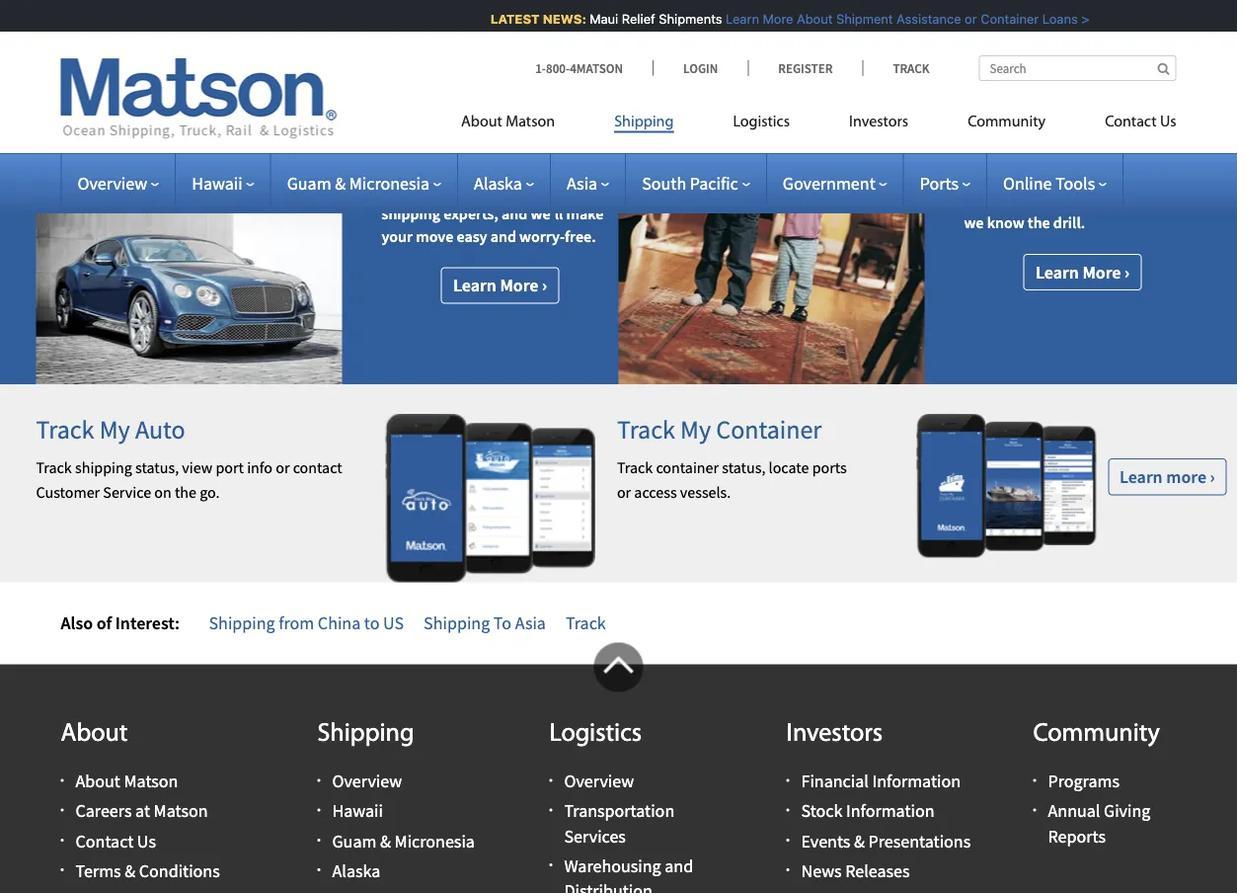 Task type: locate. For each thing, give the bounding box(es) containing it.
status, inside track shipping status, view port info or contact customer service on the go.
[[135, 457, 179, 477]]

logistics
[[733, 114, 790, 130], [550, 721, 642, 747]]

1 vertical spatial of
[[96, 612, 112, 634]]

1 vertical spatial your
[[1043, 105, 1075, 124]]

guam
[[533, 74, 574, 94], [287, 172, 332, 194], [332, 830, 377, 852]]

2 horizontal spatial guam
[[533, 74, 574, 94]]

us
[[1051, 82, 1067, 102]]

or inside shipping your vehicle to the west coast, hawaii, alaska, guam or micronesia is easy!
[[577, 74, 591, 94]]

your
[[435, 9, 483, 41], [1048, 9, 1096, 41]]

news releases link
[[802, 860, 910, 882]]

0 vertical spatial investors
[[850, 114, 909, 130]]

2 horizontal spatial shipping
[[981, 105, 1040, 124]]

move left easy at the left
[[416, 226, 454, 246]]

track
[[893, 60, 930, 76], [36, 413, 94, 445], [617, 413, 676, 445], [36, 457, 72, 477], [617, 457, 653, 477], [566, 612, 606, 634]]

1 horizontal spatial us
[[1161, 114, 1177, 130]]

matson up most
[[506, 114, 555, 130]]

0 horizontal spatial guam
[[287, 172, 332, 194]]

to right "here"
[[1132, 191, 1146, 210]]

1 vertical spatial contact
[[76, 830, 134, 852]]

children playing with matson household shipping box. image
[[619, 0, 925, 384]]

0 vertical spatial alaska
[[474, 172, 522, 194]]

contact down hassle
[[1106, 114, 1157, 130]]

financial
[[802, 770, 869, 792]]

1 vertical spatial community
[[1034, 721, 1161, 747]]

about matson link down alaska,
[[461, 104, 585, 145]]

financial information link
[[802, 770, 961, 792]]

about
[[791, 11, 827, 26], [461, 114, 503, 130], [61, 721, 128, 747], [76, 770, 120, 792]]

guam inside shipping your vehicle to the west coast, hawaii, alaska, guam or micronesia is easy!
[[533, 74, 574, 94]]

to left 800-
[[531, 52, 545, 71]]

1 horizontal spatial logistics
[[733, 114, 790, 130]]

track link up "backtop" image
[[566, 612, 606, 634]]

community inside top menu navigation
[[968, 114, 1046, 130]]

your down service
[[382, 226, 413, 246]]

1 horizontal spatial to
[[531, 52, 545, 71]]

contact us link down careers
[[76, 830, 156, 852]]

my for container
[[681, 413, 711, 445]]

0 vertical spatial alaska link
[[474, 172, 534, 194]]

0 vertical spatial your
[[446, 52, 477, 71]]

overview link for logistics
[[565, 770, 634, 792]]

contact
[[1106, 114, 1157, 130], [76, 830, 134, 852]]

and down most
[[527, 160, 553, 180]]

1 vertical spatial guam & micronesia link
[[332, 830, 475, 852]]

careers
[[76, 800, 132, 822]]

shipping from china to us link
[[209, 612, 404, 634]]

› for ship your vehicle
[[542, 274, 547, 296]]

overview inside overview transportation services warehousing and distribution
[[565, 770, 634, 792]]

overview inside overview hawaii guam & micronesia alaska
[[332, 770, 402, 792]]

guam & micronesia link
[[287, 172, 442, 194], [332, 830, 475, 852]]

1 vertical spatial from
[[279, 612, 314, 634]]

0 horizontal spatial ›
[[542, 274, 547, 296]]

0 vertical spatial about matson link
[[461, 104, 585, 145]]

community up programs
[[1034, 721, 1161, 747]]

1 vertical spatial shipping
[[382, 204, 441, 224]]

status,
[[135, 457, 179, 477], [722, 457, 766, 477]]

2 vertical spatial micronesia
[[395, 830, 475, 852]]

about matson link up careers at matson link
[[76, 770, 178, 792]]

overview for overview hawaii guam & micronesia alaska
[[332, 770, 402, 792]]

of down "moving?"
[[965, 105, 978, 124]]

status, inside "track container status, locate ports or access vessels."
[[722, 457, 766, 477]]

us down out
[[1161, 114, 1177, 130]]

0 vertical spatial hawaii link
[[192, 172, 255, 194]]

your for household
[[1048, 9, 1096, 41]]

or right info
[[276, 457, 290, 477]]

or left access
[[617, 482, 631, 502]]

and inside overview transportation services warehousing and distribution
[[665, 855, 694, 877]]

1 vertical spatial contact us link
[[76, 830, 156, 852]]

login link
[[653, 60, 748, 76]]

0 vertical spatial contact
[[1106, 114, 1157, 130]]

the
[[549, 52, 571, 71], [1103, 82, 1125, 102], [477, 138, 499, 158], [449, 182, 472, 202], [572, 182, 594, 202], [1028, 213, 1051, 233], [175, 482, 197, 502]]

0 vertical spatial guam
[[533, 74, 574, 94]]

programs annual giving reports
[[1049, 770, 1151, 847]]

the right on
[[175, 482, 197, 502]]

1 horizontal spatial about matson link
[[461, 104, 585, 145]]

shipping to asia
[[424, 612, 546, 634]]

your up 'search' search field in the top right of the page
[[1048, 9, 1096, 41]]

logistics link
[[704, 104, 820, 145]]

container up locate
[[717, 413, 822, 445]]

matson inside 'matson offers the most convenient, frequent and reliable service in the pacific.  we're the shipping experts, and we'll make your move easy and worry-free.'
[[382, 138, 431, 158]]

your
[[446, 52, 477, 71], [1043, 105, 1075, 124], [382, 226, 413, 246]]

information up the stock information 'link'
[[873, 770, 961, 792]]

overview link
[[78, 172, 159, 194], [332, 770, 402, 792], [565, 770, 634, 792]]

asia right to
[[515, 612, 546, 634]]

to left us
[[364, 612, 380, 634]]

contact down careers
[[76, 830, 134, 852]]

1 vertical spatial logistics
[[550, 721, 642, 747]]

or down the west
[[577, 74, 591, 94]]

shipping up vehicles.
[[981, 105, 1040, 124]]

logistics down "backtop" image
[[550, 721, 642, 747]]

asia up make
[[567, 172, 598, 194]]

vehicles.
[[994, 127, 1053, 146]]

0 horizontal spatial contact
[[76, 830, 134, 852]]

us up terms & conditions link
[[137, 830, 156, 852]]

track for track container status, locate ports or access vessels.
[[617, 457, 653, 477]]

0 horizontal spatial overview
[[78, 172, 147, 194]]

and right warehousing
[[665, 855, 694, 877]]

the left drill.
[[1028, 213, 1051, 233]]

more
[[757, 11, 787, 26]]

in
[[433, 182, 446, 202]]

investors up the government link
[[850, 114, 909, 130]]

matson up convenient,
[[382, 138, 431, 158]]

and down pacific.
[[502, 204, 528, 224]]

latest
[[484, 11, 534, 26]]

community down "moving?"
[[968, 114, 1046, 130]]

of
[[965, 105, 978, 124], [96, 612, 112, 634]]

2 horizontal spatial overview link
[[565, 770, 634, 792]]

1 horizontal spatial contact us link
[[1076, 104, 1177, 145]]

0 horizontal spatial us
[[137, 830, 156, 852]]

vehicle
[[480, 52, 528, 71]]

learn more › link for household
[[1024, 254, 1143, 291]]

my for auto
[[99, 413, 130, 445]]

1 vertical spatial track link
[[566, 612, 606, 634]]

micronesia
[[382, 96, 455, 116], [349, 172, 430, 194], [395, 830, 475, 852]]

information up events & presentations link
[[847, 800, 935, 822]]

logistics down register link
[[733, 114, 790, 130]]

alaska link for top guam & micronesia link
[[474, 172, 534, 194]]

1 your from the left
[[435, 9, 483, 41]]

1 my from the left
[[99, 413, 130, 445]]

1 vertical spatial investors
[[787, 721, 883, 747]]

0 horizontal spatial alaska
[[332, 860, 381, 882]]

1 horizontal spatial container
[[975, 11, 1033, 26]]

track inside track shipping status, view port info or contact customer service on the go.
[[36, 457, 72, 477]]

1 vertical spatial us
[[137, 830, 156, 852]]

track my auto link
[[36, 413, 185, 445]]

track for track my container
[[617, 413, 676, 445]]

1 horizontal spatial your
[[446, 52, 477, 71]]

terms & conditions link
[[76, 860, 220, 882]]

shipping
[[981, 105, 1040, 124], [382, 204, 441, 224], [75, 457, 132, 477]]

2 my from the left
[[681, 413, 711, 445]]

0 horizontal spatial contact us link
[[76, 830, 156, 852]]

move inside 'matson offers the most convenient, frequent and reliable service in the pacific.  we're the shipping experts, and we'll make your move easy and worry-free.'
[[416, 226, 454, 246]]

shipping down service
[[382, 204, 441, 224]]

to
[[531, 52, 545, 71], [1132, 191, 1146, 210], [364, 612, 380, 634]]

overview transportation services warehousing and distribution
[[565, 770, 694, 893]]

we'll
[[531, 204, 564, 224]]

moving?  let us take the hassle out of shipping your household goods and vehicles.
[[965, 82, 1198, 146]]

contact us link
[[1076, 104, 1177, 145], [76, 830, 156, 852]]

0 horizontal spatial shipping
[[75, 457, 132, 477]]

from down 140
[[1062, 191, 1095, 210]]

your left latest
[[435, 9, 483, 41]]

more
[[999, 169, 1035, 188], [1083, 261, 1122, 283], [500, 274, 539, 296], [1167, 465, 1207, 488]]

my up container
[[681, 413, 711, 445]]

1 horizontal spatial hawaii link
[[332, 800, 383, 822]]

0 horizontal spatial about matson link
[[76, 770, 178, 792]]

from inside "with more than 140 years helping families move from here to there, we know the drill."
[[1062, 191, 1095, 210]]

warehousing and distribution link
[[565, 855, 694, 893]]

my left auto
[[99, 413, 130, 445]]

0 vertical spatial hawaii
[[192, 172, 243, 194]]

view
[[182, 457, 213, 477]]

shipping
[[382, 52, 442, 71], [615, 114, 674, 130], [209, 612, 275, 634], [424, 612, 490, 634], [318, 721, 414, 747]]

shipping link
[[585, 104, 704, 145]]

1 status, from the left
[[135, 457, 179, 477]]

alaska link
[[474, 172, 534, 194], [332, 860, 381, 882]]

0 horizontal spatial status,
[[135, 457, 179, 477]]

track link down the learn more about shipment assistance or container loans > link at the right
[[863, 60, 930, 76]]

status, for container
[[722, 457, 766, 477]]

status, up on
[[135, 457, 179, 477]]

contact us link down hassle
[[1076, 104, 1177, 145]]

2 vertical spatial guam
[[332, 830, 377, 852]]

0 vertical spatial micronesia
[[382, 96, 455, 116]]

0 horizontal spatial from
[[279, 612, 314, 634]]

investors
[[850, 114, 909, 130], [787, 721, 883, 747]]

the up household
[[1103, 82, 1125, 102]]

shipping to asia link
[[424, 612, 546, 634]]

and up with on the right
[[965, 127, 991, 146]]

track my container link
[[617, 413, 822, 445]]

about inside top menu navigation
[[461, 114, 503, 130]]

0 vertical spatial track link
[[863, 60, 930, 76]]

drill.
[[1054, 213, 1086, 233]]

0 vertical spatial from
[[1062, 191, 1095, 210]]

0 vertical spatial us
[[1161, 114, 1177, 130]]

0 horizontal spatial to
[[364, 612, 380, 634]]

reports
[[1049, 825, 1106, 847]]

tools
[[1056, 172, 1096, 194]]

0 horizontal spatial overview link
[[78, 172, 159, 194]]

None search field
[[980, 55, 1177, 81]]

0 vertical spatial of
[[965, 105, 978, 124]]

0 horizontal spatial alaska link
[[332, 860, 381, 882]]

to inside shipping your vehicle to the west coast, hawaii, alaska, guam or micronesia is easy!
[[531, 52, 545, 71]]

2 horizontal spatial your
[[1043, 105, 1075, 124]]

car ready to be transported on matson ship. image
[[36, 0, 342, 384]]

the down reliable
[[572, 182, 594, 202]]

1 horizontal spatial hawaii
[[332, 800, 383, 822]]

with
[[965, 169, 996, 188]]

1 horizontal spatial your
[[1048, 9, 1096, 41]]

0 vertical spatial community
[[968, 114, 1046, 130]]

vessels.
[[681, 482, 731, 502]]

from left china
[[279, 612, 314, 634]]

1 horizontal spatial status,
[[722, 457, 766, 477]]

shipping inside shipping your vehicle to the west coast, hawaii, alaska, guam or micronesia is easy!
[[382, 52, 442, 71]]

about inside the about matson careers at matson contact us terms & conditions
[[76, 770, 120, 792]]

overview for overview transportation services warehousing and distribution
[[565, 770, 634, 792]]

the inside shipping your vehicle to the west coast, hawaii, alaska, guam or micronesia is easy!
[[549, 52, 571, 71]]

1 vertical spatial alaska
[[332, 860, 381, 882]]

learn more › link
[[1024, 254, 1143, 291], [441, 267, 560, 304], [1109, 458, 1227, 495]]

news
[[802, 860, 842, 882]]

0 horizontal spatial my
[[99, 413, 130, 445]]

track for track my auto
[[36, 413, 94, 445]]

reliable
[[556, 160, 608, 180]]

0 horizontal spatial track link
[[566, 612, 606, 634]]

0 vertical spatial asia
[[567, 172, 598, 194]]

1 horizontal spatial from
[[1062, 191, 1095, 210]]

ship
[[382, 9, 430, 41]]

0 horizontal spatial asia
[[515, 612, 546, 634]]

2 vertical spatial to
[[364, 612, 380, 634]]

1 vertical spatial hawaii link
[[332, 800, 383, 822]]

track for track shipping status, view port info or contact customer service on the go.
[[36, 457, 72, 477]]

to
[[494, 612, 512, 634]]

1 vertical spatial about matson link
[[76, 770, 178, 792]]

0 vertical spatial logistics
[[733, 114, 790, 130]]

1 horizontal spatial contact
[[1106, 114, 1157, 130]]

investors up financial
[[787, 721, 883, 747]]

track my auto
[[36, 413, 185, 445]]

your inside moving your household
[[1048, 9, 1096, 41]]

container
[[975, 11, 1033, 26], [717, 413, 822, 445]]

logistics inside footer
[[550, 721, 642, 747]]

0 vertical spatial contact us link
[[1076, 104, 1177, 145]]

of right also
[[96, 612, 112, 634]]

here
[[1098, 191, 1129, 210]]

move down than
[[1021, 191, 1059, 210]]

1 horizontal spatial overview
[[332, 770, 402, 792]]

the inside "with more than 140 years helping families move from here to there, we know the drill."
[[1028, 213, 1051, 233]]

1 horizontal spatial ›
[[1125, 261, 1130, 283]]

to for the
[[531, 52, 545, 71]]

0 vertical spatial shipping
[[981, 105, 1040, 124]]

learn more about shipment assistance or container loans > link
[[720, 11, 1084, 26]]

1 horizontal spatial shipping
[[382, 204, 441, 224]]

0 vertical spatial to
[[531, 52, 545, 71]]

& inside overview hawaii guam & micronesia alaska
[[380, 830, 391, 852]]

auto
[[135, 413, 185, 445]]

0 horizontal spatial your
[[435, 9, 483, 41]]

learn more › for vehicle
[[453, 274, 547, 296]]

also of interest:
[[61, 612, 180, 634]]

1 horizontal spatial my
[[681, 413, 711, 445]]

0 horizontal spatial container
[[717, 413, 822, 445]]

2 horizontal spatial ›
[[1211, 465, 1216, 488]]

we
[[965, 213, 984, 233]]

4matson
[[570, 60, 623, 76]]

2 horizontal spatial overview
[[565, 770, 634, 792]]

1 vertical spatial move
[[416, 226, 454, 246]]

us inside top menu navigation
[[1161, 114, 1177, 130]]

the right 1-
[[549, 52, 571, 71]]

1 horizontal spatial track link
[[863, 60, 930, 76]]

contact inside top menu navigation
[[1106, 114, 1157, 130]]

loans
[[1037, 11, 1072, 26]]

1 vertical spatial to
[[1132, 191, 1146, 210]]

giving
[[1105, 800, 1151, 822]]

footer
[[0, 642, 1238, 893]]

your up hawaii,
[[446, 52, 477, 71]]

2 your from the left
[[1048, 9, 1096, 41]]

matson
[[506, 114, 555, 130], [382, 138, 431, 158], [124, 770, 178, 792], [154, 800, 208, 822]]

1 horizontal spatial guam
[[332, 830, 377, 852]]

0 horizontal spatial your
[[382, 226, 413, 246]]

›
[[1125, 261, 1130, 283], [542, 274, 547, 296], [1211, 465, 1216, 488]]

2 status, from the left
[[722, 457, 766, 477]]

shipments
[[653, 11, 716, 26]]

overview for overview
[[78, 172, 147, 194]]

micronesia inside overview hawaii guam & micronesia alaska
[[395, 830, 475, 852]]

2 vertical spatial shipping
[[75, 457, 132, 477]]

move inside "with more than 140 years helping families move from here to there, we know the drill."
[[1021, 191, 1059, 210]]

or inside "track container status, locate ports or access vessels."
[[617, 482, 631, 502]]

1 horizontal spatial alaska link
[[474, 172, 534, 194]]

community
[[968, 114, 1046, 130], [1034, 721, 1161, 747]]

container up household
[[975, 11, 1033, 26]]

annual
[[1049, 800, 1101, 822]]

asia
[[567, 172, 598, 194], [515, 612, 546, 634]]

moving your household
[[965, 9, 1096, 72]]

track inside "track container status, locate ports or access vessels."
[[617, 457, 653, 477]]

your down us
[[1043, 105, 1075, 124]]

investors inside footer
[[787, 721, 883, 747]]

pacific.
[[475, 182, 524, 202]]

status, left locate
[[722, 457, 766, 477]]

1 horizontal spatial overview link
[[332, 770, 402, 792]]

conditions
[[139, 860, 220, 882]]

2 horizontal spatial to
[[1132, 191, 1146, 210]]

shipping up the service
[[75, 457, 132, 477]]

1 vertical spatial alaska link
[[332, 860, 381, 882]]

household
[[965, 40, 1082, 72]]

0 horizontal spatial hawaii link
[[192, 172, 255, 194]]



Task type: vqa. For each thing, say whether or not it's contained in the screenshot.


Task type: describe. For each thing, give the bounding box(es) containing it.
1 vertical spatial container
[[717, 413, 822, 445]]

1 horizontal spatial alaska
[[474, 172, 522, 194]]

to for us
[[364, 612, 380, 634]]

hawaii link for top guam & micronesia link
[[192, 172, 255, 194]]

alaska inside overview hawaii guam & micronesia alaska
[[332, 860, 381, 882]]

to inside "with more than 140 years helping families move from here to there, we know the drill."
[[1132, 191, 1146, 210]]

or inside track shipping status, view port info or contact customer service on the go.
[[276, 457, 290, 477]]

assistance
[[891, 11, 955, 26]]

>
[[1076, 11, 1084, 26]]

1-800-4matson link
[[536, 60, 653, 76]]

footer containing about
[[0, 642, 1238, 893]]

west
[[574, 52, 607, 71]]

releases
[[846, 860, 910, 882]]

guam inside overview hawaii guam & micronesia alaska
[[332, 830, 377, 852]]

ship your vehicle
[[382, 9, 565, 41]]

status, for auto
[[135, 457, 179, 477]]

contact inside the about matson careers at matson contact us terms & conditions
[[76, 830, 134, 852]]

contact us
[[1106, 114, 1177, 130]]

alaska,
[[481, 74, 530, 94]]

0 horizontal spatial of
[[96, 612, 112, 634]]

the inside moving?  let us take the hassle out of shipping your household goods and vehicles.
[[1103, 82, 1125, 102]]

is
[[459, 96, 470, 116]]

search image
[[1158, 62, 1170, 75]]

shipping inside 'matson offers the most convenient, frequent and reliable service in the pacific.  we're the shipping experts, and we'll make your move easy and worry-free.'
[[382, 204, 441, 224]]

service
[[103, 482, 151, 502]]

logistics inside logistics link
[[733, 114, 790, 130]]

access
[[635, 482, 677, 502]]

1 vertical spatial information
[[847, 800, 935, 822]]

1 vertical spatial micronesia
[[349, 172, 430, 194]]

worry-
[[520, 226, 565, 246]]

1 vertical spatial asia
[[515, 612, 546, 634]]

hawaii inside overview hawaii guam & micronesia alaska
[[332, 800, 383, 822]]

service
[[382, 182, 430, 202]]

& inside financial information stock information events & presentations news releases
[[854, 830, 865, 852]]

and right easy at the left
[[491, 226, 517, 246]]

hawaii link for bottom guam & micronesia link
[[332, 800, 383, 822]]

learn more › for household
[[1036, 261, 1130, 283]]

financial information stock information events & presentations news releases
[[802, 770, 971, 882]]

alaska link for bottom guam & micronesia link
[[332, 860, 381, 882]]

container
[[656, 457, 719, 477]]

0 vertical spatial information
[[873, 770, 961, 792]]

top menu navigation
[[461, 104, 1177, 145]]

frequent
[[465, 160, 524, 180]]

online tools
[[1004, 172, 1096, 194]]

maui
[[584, 11, 612, 26]]

track shipping status, view port info or contact customer service on the go.
[[36, 457, 343, 502]]

shipping inside top menu navigation
[[615, 114, 674, 130]]

stock information link
[[802, 800, 935, 822]]

matson offers the most convenient, frequent and reliable service in the pacific.  we're the shipping experts, and we'll make your move easy and worry-free.
[[382, 138, 608, 246]]

free.
[[565, 226, 596, 246]]

0 vertical spatial container
[[975, 11, 1033, 26]]

backtop image
[[594, 642, 644, 692]]

presentations
[[869, 830, 971, 852]]

learn more › link for vehicle
[[441, 267, 560, 304]]

0 vertical spatial guam & micronesia link
[[287, 172, 442, 194]]

about for about matson careers at matson contact us terms & conditions
[[76, 770, 120, 792]]

overview hawaii guam & micronesia alaska
[[332, 770, 475, 882]]

& inside the about matson careers at matson contact us terms & conditions
[[125, 860, 136, 882]]

investors inside top menu navigation
[[850, 114, 909, 130]]

of inside moving?  let us take the hassle out of shipping your household goods and vehicles.
[[965, 105, 978, 124]]

ports link
[[920, 172, 971, 194]]

government link
[[783, 172, 888, 194]]

transportation services link
[[565, 800, 675, 847]]

moving?
[[965, 82, 1020, 102]]

Search search field
[[980, 55, 1177, 81]]

shipping for shipping your vehicle to the west coast, hawaii, alaska, guam or micronesia is easy!
[[382, 52, 442, 71]]

about matson careers at matson contact us terms & conditions
[[76, 770, 220, 882]]

1-
[[536, 60, 546, 76]]

guam & micronesia
[[287, 172, 430, 194]]

annual giving reports link
[[1049, 800, 1151, 847]]

helping
[[1140, 169, 1191, 188]]

about for about
[[61, 721, 128, 747]]

there,
[[1149, 191, 1190, 210]]

the up frequent
[[477, 138, 499, 158]]

the right in
[[449, 182, 472, 202]]

customer
[[36, 482, 100, 502]]

online tools link
[[1004, 172, 1108, 194]]

track my container
[[617, 413, 822, 445]]

events & presentations link
[[802, 830, 971, 852]]

stock
[[802, 800, 843, 822]]

locate
[[769, 457, 810, 477]]

your inside shipping your vehicle to the west coast, hawaii, alaska, guam or micronesia is easy!
[[446, 52, 477, 71]]

more inside "with more than 140 years helping families move from here to there, we know the drill."
[[999, 169, 1035, 188]]

matson right at on the bottom of the page
[[154, 800, 208, 822]]

matson inside top menu navigation
[[506, 114, 555, 130]]

your for vehicle
[[435, 9, 483, 41]]

shipment
[[830, 11, 887, 26]]

take
[[1070, 82, 1099, 102]]

news:
[[537, 11, 580, 26]]

ports
[[920, 172, 959, 194]]

easy
[[457, 226, 488, 246]]

relief
[[616, 11, 649, 26]]

› for moving your household
[[1125, 261, 1130, 283]]

online
[[1004, 172, 1053, 194]]

community inside footer
[[1034, 721, 1161, 747]]

track for the bottommost track link
[[566, 612, 606, 634]]

than
[[1038, 169, 1070, 188]]

careers at matson link
[[76, 800, 208, 822]]

terms
[[76, 860, 121, 882]]

0 horizontal spatial hawaii
[[192, 172, 243, 194]]

vehicle
[[488, 9, 565, 41]]

blue matson logo with ocean, shipping, truck, rail and logistics written beneath it. image
[[61, 58, 337, 139]]

about matson
[[461, 114, 555, 130]]

china
[[318, 612, 361, 634]]

overview link for shipping
[[332, 770, 402, 792]]

events
[[802, 830, 851, 852]]

transportation
[[565, 800, 675, 822]]

shipping for shipping from china to us
[[209, 612, 275, 634]]

the inside track shipping status, view port info or contact customer service on the go.
[[175, 482, 197, 502]]

track for track link to the top
[[893, 60, 930, 76]]

offers
[[435, 138, 473, 158]]

track my auto app shown on mobile phone. image
[[386, 414, 596, 582]]

us inside the about matson careers at matson contact us terms & conditions
[[137, 830, 156, 852]]

investors link
[[820, 104, 939, 145]]

micronesia inside shipping your vehicle to the west coast, hawaii, alaska, guam or micronesia is easy!
[[382, 96, 455, 116]]

goods
[[1153, 105, 1194, 124]]

easy!
[[473, 96, 508, 116]]

shipping from china to us
[[209, 612, 404, 634]]

about matson link for careers at matson link
[[76, 770, 178, 792]]

shipping for shipping to asia
[[424, 612, 490, 634]]

coast,
[[382, 74, 424, 94]]

distribution
[[565, 880, 653, 893]]

hassle
[[1128, 82, 1171, 102]]

register
[[779, 60, 833, 76]]

moving
[[965, 9, 1043, 41]]

latest news: maui relief shipments learn more about shipment assistance or container loans >
[[484, 11, 1084, 26]]

contact
[[293, 457, 343, 477]]

programs
[[1049, 770, 1120, 792]]

1 horizontal spatial asia
[[567, 172, 598, 194]]

matson up at on the bottom of the page
[[124, 770, 178, 792]]

about for about matson
[[461, 114, 503, 130]]

ports
[[813, 457, 847, 477]]

1 vertical spatial guam
[[287, 172, 332, 194]]

register link
[[748, 60, 863, 76]]

port
[[216, 457, 244, 477]]

shipping inside moving?  let us take the hassle out of shipping your household goods and vehicles.
[[981, 105, 1040, 124]]

interest:
[[115, 612, 180, 634]]

household
[[1078, 105, 1150, 124]]

shipping inside track shipping status, view port info or contact customer service on the go.
[[75, 457, 132, 477]]

your inside moving?  let us take the hassle out of shipping your household goods and vehicles.
[[1043, 105, 1075, 124]]

and inside moving?  let us take the hassle out of shipping your household goods and vehicles.
[[965, 127, 991, 146]]

years
[[1100, 169, 1137, 188]]

programs link
[[1049, 770, 1120, 792]]

most
[[502, 138, 536, 158]]

know
[[988, 213, 1025, 233]]

out
[[1174, 82, 1198, 102]]

about matson link for the "shipping" link
[[461, 104, 585, 145]]

track my container app shown on mobile phone. image
[[917, 414, 1097, 559]]

your inside 'matson offers the most convenient, frequent and reliable service in the pacific.  we're the shipping experts, and we'll make your move easy and worry-free.'
[[382, 226, 413, 246]]

hawaii,
[[427, 74, 478, 94]]

or right 'assistance'
[[959, 11, 971, 26]]



